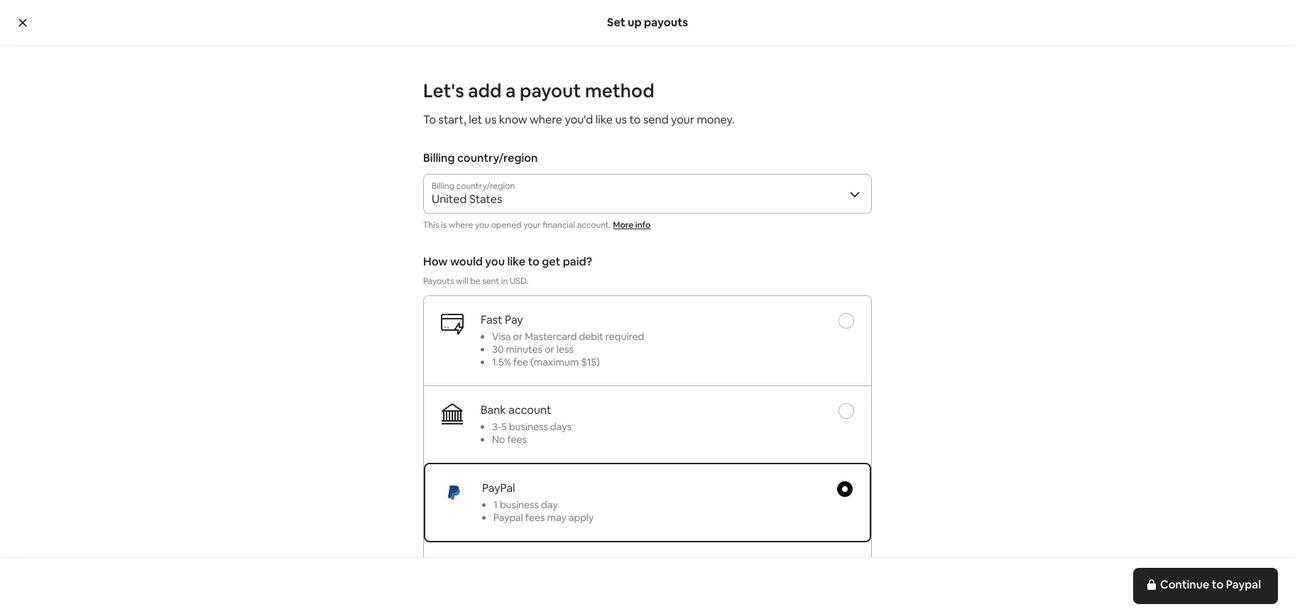 Task type: locate. For each thing, give the bounding box(es) containing it.
where right is
[[449, 220, 473, 231]]

you left opened
[[475, 220, 489, 231]]

1 horizontal spatial to
[[630, 112, 641, 127]]

less
[[557, 343, 574, 356]]

in
[[501, 276, 508, 287]]

None radio
[[839, 314, 855, 329]]

where down let's add a payout method
[[530, 112, 563, 127]]

paypal
[[482, 481, 515, 496]]

to
[[630, 112, 641, 127], [528, 254, 540, 269]]

business inside paypal 1 business day paypal fees may apply
[[500, 499, 539, 512]]

business
[[509, 421, 548, 434], [500, 499, 539, 512]]

or left less
[[545, 343, 555, 356]]

PayPal radio
[[838, 482, 853, 498]]

up
[[628, 15, 642, 30]]

required
[[606, 331, 645, 343]]

minutes
[[506, 343, 543, 356]]

1 vertical spatial you
[[485, 254, 505, 269]]

1
[[494, 499, 498, 512]]

where
[[530, 112, 563, 127], [449, 220, 473, 231]]

this is where you opened your financial account. more info
[[423, 220, 651, 231]]

0 horizontal spatial to
[[528, 254, 540, 269]]

1 horizontal spatial where
[[530, 112, 563, 127]]

1 horizontal spatial or
[[545, 343, 555, 356]]

(maximum
[[531, 356, 579, 369]]

info
[[636, 220, 651, 231]]

30
[[492, 343, 504, 356]]

None radio
[[839, 404, 855, 419]]

like
[[596, 112, 613, 127], [508, 254, 526, 269]]

know
[[499, 112, 528, 127]]

your
[[671, 112, 695, 127], [524, 220, 541, 231]]

or
[[513, 331, 523, 343], [545, 343, 555, 356]]

1 us from the left
[[485, 112, 497, 127]]

opened
[[491, 220, 522, 231]]

us
[[485, 112, 497, 127], [616, 112, 627, 127]]

1 vertical spatial where
[[449, 220, 473, 231]]

business right 1
[[500, 499, 539, 512]]

5
[[502, 421, 507, 434]]

you up sent
[[485, 254, 505, 269]]

0 horizontal spatial us
[[485, 112, 497, 127]]

1 vertical spatial your
[[524, 220, 541, 231]]

1 vertical spatial fees
[[526, 512, 545, 525]]

to
[[423, 112, 436, 127]]

paypal
[[494, 512, 523, 525]]

your right opened
[[524, 220, 541, 231]]

payout method
[[520, 79, 655, 103]]

account
[[509, 403, 552, 418]]

1 vertical spatial like
[[508, 254, 526, 269]]

business down account
[[509, 421, 548, 434]]

0 vertical spatial fees
[[507, 434, 527, 446]]

to left 'send'
[[630, 112, 641, 127]]

1 horizontal spatial us
[[616, 112, 627, 127]]

fast pay visa or mastercard debit required 30 minutes or less 1.5% fee (maximum $15)
[[481, 313, 645, 369]]

fees inside paypal 1 business day paypal fees may apply
[[526, 512, 545, 525]]

1 horizontal spatial your
[[671, 112, 695, 127]]

0 vertical spatial business
[[509, 421, 548, 434]]

like up usd.
[[508, 254, 526, 269]]

is
[[441, 220, 447, 231]]

0 vertical spatial your
[[671, 112, 695, 127]]

paypal 1 business day paypal fees may apply
[[482, 481, 594, 525]]

day
[[541, 499, 558, 512]]

us right let
[[485, 112, 497, 127]]

your right 'send'
[[671, 112, 695, 127]]

to up usd.
[[528, 254, 540, 269]]

0 horizontal spatial like
[[508, 254, 526, 269]]

1 vertical spatial business
[[500, 499, 539, 512]]

1.5%
[[492, 356, 511, 369]]

fees
[[507, 434, 527, 446], [526, 512, 545, 525]]

how
[[423, 254, 448, 269]]

let
[[469, 112, 483, 127]]

1 vertical spatial to
[[528, 254, 540, 269]]

1 horizontal spatial like
[[596, 112, 613, 127]]

fees left may
[[526, 512, 545, 525]]

sent
[[482, 276, 500, 287]]

a
[[506, 79, 516, 103]]

or right visa at the left
[[513, 331, 523, 343]]

like right you'd
[[596, 112, 613, 127]]

0 vertical spatial like
[[596, 112, 613, 127]]

you
[[475, 220, 489, 231], [485, 254, 505, 269]]

money.
[[697, 112, 735, 127]]

you'd
[[565, 112, 593, 127]]

to inside "how would you like to get paid? payouts will be sent in usd."
[[528, 254, 540, 269]]

fees right 5
[[507, 434, 527, 446]]

you inside "how would you like to get paid? payouts will be sent in usd."
[[485, 254, 505, 269]]

set
[[607, 15, 626, 30]]

set up payouts
[[607, 15, 688, 30]]

add
[[468, 79, 502, 103]]

would
[[450, 254, 483, 269]]

0 vertical spatial you
[[475, 220, 489, 231]]

us left 'send'
[[616, 112, 627, 127]]



Task type: vqa. For each thing, say whether or not it's contained in the screenshot.
Show
no



Task type: describe. For each thing, give the bounding box(es) containing it.
country/region
[[457, 151, 538, 166]]

business inside "bank account 3-5 business days no fees"
[[509, 421, 548, 434]]

fast
[[481, 313, 503, 328]]

payouts
[[644, 15, 688, 30]]

bank
[[481, 403, 506, 418]]

let's
[[423, 79, 464, 103]]

0 vertical spatial to
[[630, 112, 641, 127]]

bank account 3-5 business days no fees
[[481, 403, 572, 446]]

no
[[492, 434, 505, 446]]

may
[[547, 512, 567, 525]]

billing country/region
[[423, 151, 538, 166]]

start,
[[439, 112, 467, 127]]

send
[[644, 112, 669, 127]]

0 horizontal spatial or
[[513, 331, 523, 343]]

more
[[613, 220, 634, 231]]

close image
[[17, 17, 28, 28]]

fees inside "bank account 3-5 business days no fees"
[[507, 434, 527, 446]]

2 us from the left
[[616, 112, 627, 127]]

financial
[[543, 220, 575, 231]]

mastercard
[[525, 331, 577, 343]]

0 horizontal spatial your
[[524, 220, 541, 231]]

to start, let us know where you'd like us to send your money.
[[423, 112, 735, 127]]

account.
[[577, 220, 611, 231]]

more info button
[[613, 220, 651, 231]]

get paid?
[[542, 254, 593, 269]]

3-
[[492, 421, 502, 434]]

fee
[[513, 356, 529, 369]]

billing
[[423, 151, 455, 166]]

usd.
[[510, 276, 529, 287]]

how would you like to get paid? payouts will be sent in usd.
[[423, 254, 593, 287]]

pay
[[505, 313, 523, 328]]

$15)
[[581, 356, 600, 369]]

this
[[423, 220, 439, 231]]

0 vertical spatial where
[[530, 112, 563, 127]]

like inside "how would you like to get paid? payouts will be sent in usd."
[[508, 254, 526, 269]]

visa
[[492, 331, 511, 343]]

be
[[470, 276, 481, 287]]

apply
[[569, 512, 594, 525]]

debit
[[579, 331, 604, 343]]

let's add a payout method
[[423, 79, 655, 103]]

days
[[551, 421, 572, 434]]

Payoneer radio
[[839, 560, 855, 576]]

will
[[456, 276, 469, 287]]

payouts
[[423, 276, 454, 287]]

0 horizontal spatial where
[[449, 220, 473, 231]]



